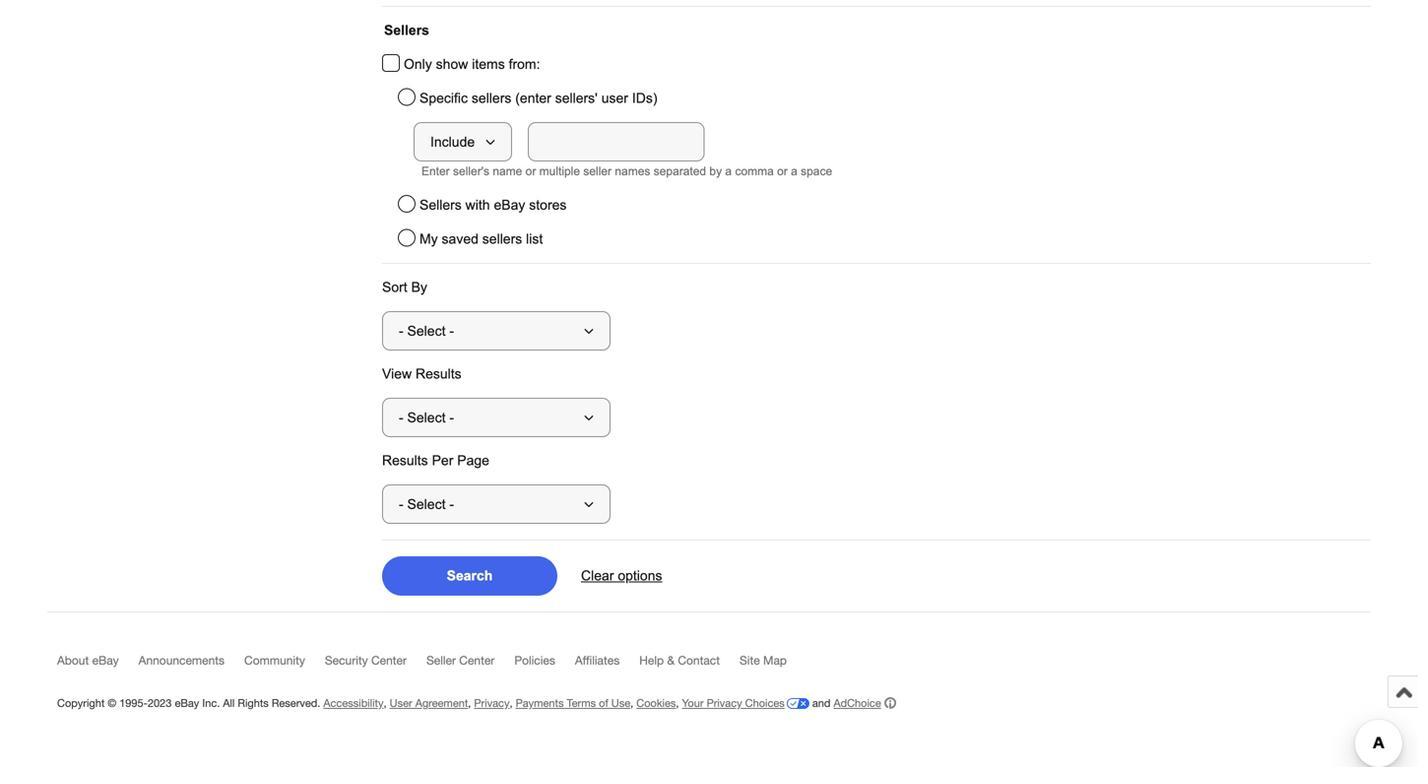 Task type: locate. For each thing, give the bounding box(es) containing it.
2 center from the left
[[459, 654, 495, 668]]

stores
[[529, 198, 567, 213]]

results per page
[[382, 454, 489, 469]]

sellers left list
[[482, 232, 522, 247]]

2023
[[148, 697, 172, 710]]

reserved.
[[272, 697, 320, 710]]

accessibility
[[323, 697, 384, 710]]

sellers with ebay stores
[[420, 198, 567, 213]]

, left payments
[[510, 697, 513, 710]]

results left 'per'
[[382, 454, 428, 469]]

1 horizontal spatial privacy
[[707, 697, 742, 710]]

center right security
[[371, 654, 407, 668]]

or right comma
[[777, 165, 788, 178]]

1 vertical spatial sellers
[[420, 198, 462, 213]]

1 horizontal spatial or
[[777, 165, 788, 178]]

1 vertical spatial ebay
[[92, 654, 119, 668]]

1 or from the left
[[526, 165, 536, 178]]

site map
[[740, 654, 787, 668]]

your privacy choices link
[[682, 697, 809, 710]]

a right by
[[725, 165, 732, 178]]

, left your
[[676, 697, 679, 710]]

seller
[[583, 165, 612, 178]]

view
[[382, 367, 412, 382]]

search button
[[382, 557, 558, 596]]

site
[[740, 654, 760, 668]]

&
[[667, 654, 675, 668]]

1 vertical spatial results
[[382, 454, 428, 469]]

seller center link
[[426, 654, 514, 677]]

payments
[[516, 697, 564, 710]]

2 a from the left
[[791, 165, 798, 178]]

, left the user at the left bottom
[[384, 697, 387, 710]]

(enter
[[515, 91, 551, 106]]

,
[[384, 697, 387, 710], [468, 697, 471, 710], [510, 697, 513, 710], [631, 697, 634, 710], [676, 697, 679, 710]]

center for security center
[[371, 654, 407, 668]]

, left privacy link
[[468, 697, 471, 710]]

seller's
[[453, 165, 490, 178]]

help & contact link
[[639, 654, 740, 677]]

ebay right about
[[92, 654, 119, 668]]

0 horizontal spatial a
[[725, 165, 732, 178]]

comma
[[735, 165, 774, 178]]

0 vertical spatial sellers
[[384, 23, 429, 38]]

multiple
[[539, 165, 580, 178]]

a left space
[[791, 165, 798, 178]]

0 horizontal spatial center
[[371, 654, 407, 668]]

0 horizontal spatial or
[[526, 165, 536, 178]]

user agreement link
[[390, 697, 468, 710]]

privacy
[[474, 697, 510, 710], [707, 697, 742, 710]]

community
[[244, 654, 305, 668]]

or
[[526, 165, 536, 178], [777, 165, 788, 178]]

enter
[[422, 165, 450, 178]]

payments terms of use link
[[516, 697, 631, 710]]

center right seller
[[459, 654, 495, 668]]

sellers up only
[[384, 23, 429, 38]]

site map link
[[740, 654, 807, 677]]

privacy right your
[[707, 697, 742, 710]]

results right view
[[416, 367, 462, 382]]

1 center from the left
[[371, 654, 407, 668]]

2 privacy from the left
[[707, 697, 742, 710]]

options
[[618, 569, 662, 584]]

5 , from the left
[[676, 697, 679, 710]]

1 horizontal spatial center
[[459, 654, 495, 668]]

center inside 'link'
[[371, 654, 407, 668]]

copyright © 1995-2023 ebay inc. all rights reserved. accessibility , user agreement , privacy , payments terms of use , cookies , your privacy choices
[[57, 697, 785, 710]]

names
[[615, 165, 650, 178]]

, left cookies link
[[631, 697, 634, 710]]

privacy down seller center link on the bottom of page
[[474, 697, 510, 710]]

choices
[[745, 697, 785, 710]]

a
[[725, 165, 732, 178], [791, 165, 798, 178]]

specific sellers (enter sellers' user ids)
[[420, 91, 658, 106]]

affiliates
[[575, 654, 620, 668]]

sellers
[[384, 23, 429, 38], [420, 198, 462, 213]]

list
[[526, 232, 543, 247]]

policies link
[[514, 654, 575, 677]]

cookies
[[637, 697, 676, 710]]

1 horizontal spatial a
[[791, 165, 798, 178]]

my saved sellers list
[[420, 232, 543, 247]]

0 vertical spatial ebay
[[494, 198, 525, 213]]

sellers down enter at the left top of the page
[[420, 198, 462, 213]]

sellers down 'items'
[[472, 91, 512, 106]]

agreement
[[415, 697, 468, 710]]

announcements link
[[139, 654, 244, 677]]

0 vertical spatial results
[[416, 367, 462, 382]]

search
[[447, 569, 493, 584]]

about ebay link
[[57, 654, 139, 677]]

seller center
[[426, 654, 495, 668]]

cookies link
[[637, 697, 676, 710]]

by
[[710, 165, 722, 178]]

terms
[[567, 697, 596, 710]]

enter seller's name or multiple seller names separated by a comma or a space
[[422, 165, 832, 178]]

or right name
[[526, 165, 536, 178]]

ebay left inc.
[[175, 697, 199, 710]]

1 horizontal spatial ebay
[[175, 697, 199, 710]]

2 vertical spatial ebay
[[175, 697, 199, 710]]

all
[[223, 697, 235, 710]]

0 horizontal spatial privacy
[[474, 697, 510, 710]]

about ebay
[[57, 654, 119, 668]]

sellers
[[472, 91, 512, 106], [482, 232, 522, 247]]

name
[[493, 165, 522, 178]]

clear options
[[581, 569, 662, 584]]

Seller ID text field
[[528, 123, 705, 162]]

results
[[416, 367, 462, 382], [382, 454, 428, 469]]

1 privacy from the left
[[474, 697, 510, 710]]

ebay right with
[[494, 198, 525, 213]]

seller
[[426, 654, 456, 668]]



Task type: describe. For each thing, give the bounding box(es) containing it.
sort
[[382, 280, 407, 296]]

2 or from the left
[[777, 165, 788, 178]]

specific
[[420, 91, 468, 106]]

with
[[466, 198, 490, 213]]

0 horizontal spatial ebay
[[92, 654, 119, 668]]

privacy link
[[474, 697, 510, 710]]

4 , from the left
[[631, 697, 634, 710]]

clear options link
[[581, 569, 662, 585]]

security center link
[[325, 654, 426, 677]]

of
[[599, 697, 608, 710]]

1 vertical spatial sellers
[[482, 232, 522, 247]]

sellers'
[[555, 91, 598, 106]]

sellers for sellers with ebay stores
[[420, 198, 462, 213]]

copyright
[[57, 697, 105, 710]]

and adchoice
[[809, 697, 881, 710]]

saved
[[442, 232, 479, 247]]

help & contact
[[639, 654, 720, 668]]

page
[[457, 454, 489, 469]]

per
[[432, 454, 453, 469]]

use
[[611, 697, 631, 710]]

0 vertical spatial sellers
[[472, 91, 512, 106]]

1 , from the left
[[384, 697, 387, 710]]

security
[[325, 654, 368, 668]]

affiliates link
[[575, 654, 639, 677]]

1995-
[[119, 697, 148, 710]]

security center
[[325, 654, 407, 668]]

clear
[[581, 569, 614, 584]]

my
[[420, 232, 438, 247]]

about
[[57, 654, 89, 668]]

map
[[763, 654, 787, 668]]

view results
[[382, 367, 462, 382]]

announcements
[[139, 654, 225, 668]]

items
[[472, 57, 505, 72]]

1 a from the left
[[725, 165, 732, 178]]

2 horizontal spatial ebay
[[494, 198, 525, 213]]

help
[[639, 654, 664, 668]]

sort by
[[382, 280, 427, 296]]

3 , from the left
[[510, 697, 513, 710]]

adchoice
[[834, 697, 881, 710]]

from:
[[509, 57, 540, 72]]

only show items from:
[[404, 57, 540, 72]]

space
[[801, 165, 832, 178]]

contact
[[678, 654, 720, 668]]

2 , from the left
[[468, 697, 471, 710]]

©
[[108, 697, 116, 710]]

only
[[404, 57, 432, 72]]

community link
[[244, 654, 325, 677]]

inc.
[[202, 697, 220, 710]]

adchoice link
[[834, 697, 896, 710]]

user
[[602, 91, 628, 106]]

by
[[411, 280, 427, 296]]

policies
[[514, 654, 555, 668]]

separated
[[654, 165, 706, 178]]

your
[[682, 697, 704, 710]]

accessibility link
[[323, 697, 384, 710]]

ids)
[[632, 91, 658, 106]]

center for seller center
[[459, 654, 495, 668]]

and
[[812, 697, 831, 710]]

rights
[[238, 697, 269, 710]]

user
[[390, 697, 412, 710]]

show
[[436, 57, 468, 72]]

sellers for sellers
[[384, 23, 429, 38]]



Task type: vqa. For each thing, say whether or not it's contained in the screenshot.
the 4S
no



